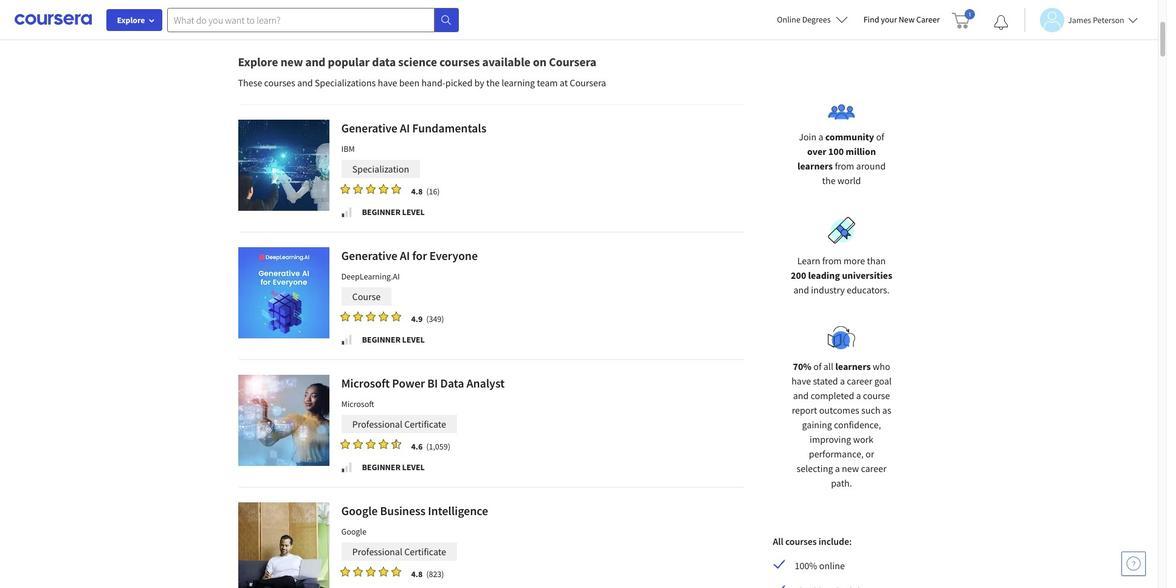 Task type: vqa. For each thing, say whether or not it's contained in the screenshot.


Task type: describe. For each thing, give the bounding box(es) containing it.
4.8 (16)
[[411, 186, 440, 197]]

fundamentals
[[413, 120, 487, 136]]

include:
[[819, 536, 852, 548]]

your
[[881, 14, 898, 25]]

these
[[238, 77, 262, 89]]

What do you want to learn? text field
[[167, 8, 435, 32]]

microsoft for microsoft power bi data analyst
[[342, 376, 390, 391]]

1 vertical spatial career
[[862, 463, 887, 475]]

universities
[[842, 269, 893, 282]]

team
[[537, 77, 558, 89]]

completed
[[811, 390, 855, 402]]

beginner level for everyone
[[362, 335, 425, 345]]

1 beginner from the top
[[362, 207, 401, 218]]

0 vertical spatial have
[[378, 77, 398, 89]]

learn from more than 200 leading universities and industry educators.
[[791, 255, 893, 296]]

4.9 (349)
[[411, 314, 444, 325]]

professional certificate for business
[[352, 546, 446, 558]]

200
[[791, 269, 807, 282]]

all
[[824, 361, 834, 373]]

popular
[[328, 54, 370, 69]]

as
[[883, 404, 892, 417]]

generative for generative ai for everyone
[[342, 248, 398, 263]]

bi
[[428, 376, 438, 391]]

shopping cart: 1 item image
[[952, 9, 976, 29]]

show notifications image
[[994, 15, 1009, 30]]

leading
[[809, 269, 841, 282]]

and inside who have stated a career goal and completed a course report outcomes such as gaining confidence, improving work performance, or selecting a new career path.
[[794, 390, 809, 402]]

(823)
[[426, 569, 444, 580]]

generative ai fundamentals image
[[238, 120, 329, 211]]

(1,059)
[[426, 442, 451, 453]]

beginner level for data
[[362, 462, 425, 473]]

stated
[[813, 375, 839, 387]]

find your new career
[[864, 14, 940, 25]]

google for google
[[342, 527, 367, 538]]

microsoft for microsoft
[[342, 399, 374, 410]]

certificate for power
[[405, 418, 446, 431]]

1 horizontal spatial learners
[[836, 361, 871, 373]]

for
[[413, 248, 427, 263]]

learners inside community over 100 million learners
[[798, 160, 833, 172]]

4.8 (823)
[[411, 569, 444, 580]]

path.
[[832, 477, 853, 490]]

find your new career link
[[858, 12, 946, 27]]

0 vertical spatial career
[[847, 375, 873, 387]]

data
[[372, 54, 396, 69]]

ai for fundamentals
[[400, 120, 410, 136]]

1 horizontal spatial courses
[[440, 54, 480, 69]]

70%
[[793, 361, 812, 373]]

these courses and specializations have been hand-picked by the learning team at coursera
[[238, 77, 606, 89]]

career
[[917, 14, 940, 25]]

community image
[[828, 105, 856, 120]]

been
[[399, 77, 420, 89]]

science
[[398, 54, 437, 69]]

community over 100 million learners
[[798, 131, 877, 172]]

report
[[792, 404, 818, 417]]

james
[[1069, 14, 1092, 25]]

such
[[862, 404, 881, 417]]

confidence image
[[828, 327, 856, 350]]

educators.
[[847, 284, 890, 296]]

google for google business intelligence
[[342, 504, 378, 519]]

the
[[487, 77, 500, 89]]

beginner level image
[[340, 206, 352, 218]]

half filled star image
[[391, 439, 401, 450]]

outcomes
[[820, 404, 860, 417]]

by
[[475, 77, 485, 89]]

level for data
[[402, 462, 425, 473]]

help center image
[[1127, 557, 1142, 572]]

microsoft power bi data analyst
[[342, 376, 505, 391]]

specializations
[[315, 77, 376, 89]]

data
[[441, 376, 464, 391]]

100
[[829, 145, 844, 158]]

4.6
[[411, 442, 423, 453]]

who
[[873, 361, 891, 373]]

selecting
[[797, 463, 834, 475]]

0 vertical spatial a
[[841, 375, 845, 387]]

of
[[814, 361, 822, 373]]

0 vertical spatial coursera
[[549, 54, 597, 69]]

all
[[773, 536, 784, 548]]

70% of all learners
[[793, 361, 871, 373]]

generative for generative ai fundamentals
[[342, 120, 398, 136]]

power
[[392, 376, 425, 391]]

beginner level image for generative ai for everyone
[[340, 334, 352, 346]]

hand-
[[422, 77, 446, 89]]

specialization
[[352, 163, 409, 175]]

4.8 for 4.8 (823)
[[411, 569, 423, 580]]

course
[[352, 291, 381, 303]]

or
[[866, 448, 875, 460]]

new inside who have stated a career goal and completed a course report outcomes such as gaining confidence, improving work performance, or selecting a new career path.
[[842, 463, 860, 475]]

course
[[864, 390, 891, 402]]

online degrees button
[[768, 6, 858, 33]]

available
[[482, 54, 531, 69]]

courses for these courses and specializations have been hand-picked by the learning team at coursera
[[264, 77, 295, 89]]

and left 'popular' on the top left
[[305, 54, 326, 69]]

courses for all courses include:
[[786, 536, 817, 548]]

ibm
[[342, 144, 355, 154]]

explore for explore
[[117, 15, 145, 26]]

deeplearning.ai
[[342, 271, 400, 282]]

goal
[[875, 375, 892, 387]]

online degrees
[[778, 14, 831, 25]]

beginner level image for microsoft power bi data analyst
[[340, 462, 352, 474]]

all courses include:
[[773, 536, 852, 548]]

online
[[778, 14, 801, 25]]



Task type: locate. For each thing, give the bounding box(es) containing it.
professional down "business" at the bottom left
[[352, 546, 403, 558]]

level
[[402, 207, 425, 218], [402, 335, 425, 345], [402, 462, 425, 473]]

learners right all
[[836, 361, 871, 373]]

3 beginner level from the top
[[362, 462, 425, 473]]

1 horizontal spatial explore
[[238, 54, 278, 69]]

career down or
[[862, 463, 887, 475]]

certificate for business
[[405, 546, 446, 558]]

4.9
[[411, 314, 423, 325]]

1 generative from the top
[[342, 120, 398, 136]]

career up course
[[847, 375, 873, 387]]

gaining
[[803, 419, 833, 431]]

than
[[868, 255, 886, 267]]

professional certificate
[[352, 418, 446, 431], [352, 546, 446, 558]]

google business intelligence image
[[238, 503, 329, 589]]

professional
[[352, 418, 403, 431], [352, 546, 403, 558]]

1 vertical spatial microsoft
[[342, 399, 374, 410]]

1 vertical spatial level
[[402, 335, 425, 345]]

coursera up at in the top of the page
[[549, 54, 597, 69]]

and inside learn from more than 200 leading universities and industry educators.
[[794, 284, 810, 296]]

1 level from the top
[[402, 207, 425, 218]]

1 vertical spatial beginner
[[362, 335, 401, 345]]

2 vertical spatial a
[[836, 463, 840, 475]]

beginner for everyone
[[362, 335, 401, 345]]

1 vertical spatial beginner level
[[362, 335, 425, 345]]

learners down over
[[798, 160, 833, 172]]

ai left for
[[400, 248, 410, 263]]

have inside who have stated a career goal and completed a course report outcomes such as gaining confidence, improving work performance, or selecting a new career path.
[[792, 375, 812, 387]]

beginner level down 4.9
[[362, 335, 425, 345]]

a down performance,
[[836, 463, 840, 475]]

0 vertical spatial generative
[[342, 120, 398, 136]]

courses
[[440, 54, 480, 69], [264, 77, 295, 89], [786, 536, 817, 548]]

0 horizontal spatial have
[[378, 77, 398, 89]]

generative up ibm
[[342, 120, 398, 136]]

2 generative from the top
[[342, 248, 398, 263]]

at
[[560, 77, 568, 89]]

2 ai from the top
[[400, 248, 410, 263]]

industry
[[812, 284, 845, 296]]

generative up deeplearning.ai
[[342, 248, 398, 263]]

new down what do you want to learn? text field
[[281, 54, 303, 69]]

more
[[844, 255, 866, 267]]

0 vertical spatial microsoft
[[342, 376, 390, 391]]

james peterson
[[1069, 14, 1125, 25]]

2 vertical spatial beginner
[[362, 462, 401, 473]]

coursera
[[549, 54, 597, 69], [570, 77, 606, 89]]

2 professional from the top
[[352, 546, 403, 558]]

new up "path."
[[842, 463, 860, 475]]

None search field
[[167, 8, 459, 32]]

level for everyone
[[402, 335, 425, 345]]

and
[[305, 54, 326, 69], [297, 77, 313, 89], [794, 284, 810, 296], [794, 390, 809, 402]]

1 vertical spatial professional
[[352, 546, 403, 558]]

who have stated a career goal and completed a course report outcomes such as gaining confidence, improving work performance, or selecting a new career path.
[[792, 361, 892, 490]]

from
[[823, 255, 842, 267]]

0 horizontal spatial learners
[[798, 160, 833, 172]]

0 vertical spatial ai
[[400, 120, 410, 136]]

million
[[846, 145, 877, 158]]

filled star image
[[340, 184, 350, 195], [353, 184, 363, 195], [366, 184, 376, 195], [379, 184, 388, 195], [340, 311, 350, 322], [353, 311, 363, 322], [366, 311, 376, 322], [379, 311, 388, 322], [340, 439, 350, 450], [353, 439, 363, 450], [379, 439, 388, 450], [340, 567, 350, 578], [379, 567, 388, 578]]

0 vertical spatial professional certificate
[[352, 418, 446, 431]]

1 horizontal spatial new
[[842, 463, 860, 475]]

certificate up 4.8 (823)
[[405, 546, 446, 558]]

1 vertical spatial 4.8
[[411, 569, 423, 580]]

work
[[854, 434, 874, 446]]

1 beginner level from the top
[[362, 207, 425, 218]]

filled star image
[[391, 184, 401, 195], [391, 311, 401, 322], [366, 439, 376, 450], [353, 567, 363, 578], [366, 567, 376, 578], [391, 567, 401, 578]]

0 vertical spatial explore
[[117, 15, 145, 26]]

0 horizontal spatial new
[[281, 54, 303, 69]]

generative
[[342, 120, 398, 136], [342, 248, 398, 263]]

0 vertical spatial learners
[[798, 160, 833, 172]]

coursera right at in the top of the page
[[570, 77, 606, 89]]

generative ai for everyone image
[[238, 248, 329, 339]]

microsoft power bi data analyst image
[[238, 375, 329, 467]]

explore button
[[106, 9, 162, 31]]

have down the 'data' at the left
[[378, 77, 398, 89]]

1 vertical spatial certificate
[[405, 546, 446, 558]]

ibm specialization
[[342, 144, 409, 175]]

2 beginner level from the top
[[362, 335, 425, 345]]

have
[[378, 77, 398, 89], [792, 375, 812, 387]]

and down 200
[[794, 284, 810, 296]]

1 vertical spatial a
[[857, 390, 862, 402]]

explore inside dropdown button
[[117, 15, 145, 26]]

career
[[847, 375, 873, 387], [862, 463, 887, 475]]

0 vertical spatial level
[[402, 207, 425, 218]]

(349)
[[426, 314, 444, 325]]

1 vertical spatial explore
[[238, 54, 278, 69]]

courses right these
[[264, 77, 295, 89]]

1 vertical spatial coursera
[[570, 77, 606, 89]]

certificate up 4.6 (1,059)
[[405, 418, 446, 431]]

business
[[380, 504, 426, 519]]

ai
[[400, 120, 410, 136], [400, 248, 410, 263]]

1 4.8 from the top
[[411, 186, 423, 197]]

1 vertical spatial google
[[342, 527, 367, 538]]

and left specializations
[[297, 77, 313, 89]]

explore
[[117, 15, 145, 26], [238, 54, 278, 69]]

3 beginner from the top
[[362, 462, 401, 473]]

improving
[[810, 434, 852, 446]]

0 horizontal spatial courses
[[264, 77, 295, 89]]

1 vertical spatial generative
[[342, 248, 398, 263]]

2 horizontal spatial courses
[[786, 536, 817, 548]]

2 certificate from the top
[[405, 546, 446, 558]]

beginner for data
[[362, 462, 401, 473]]

(16)
[[426, 186, 440, 197]]

professional certificate for power
[[352, 418, 446, 431]]

0 vertical spatial professional
[[352, 418, 403, 431]]

beginner down "half filled star" icon
[[362, 462, 401, 473]]

2 vertical spatial beginner level
[[362, 462, 425, 473]]

1 horizontal spatial have
[[792, 375, 812, 387]]

2 google from the top
[[342, 527, 367, 538]]

1 vertical spatial learners
[[836, 361, 871, 373]]

professional certificate up "half filled star" icon
[[352, 418, 446, 431]]

courses up 'picked'
[[440, 54, 480, 69]]

3 level from the top
[[402, 462, 425, 473]]

beginner level down "half filled star" icon
[[362, 462, 425, 473]]

0 vertical spatial beginner level
[[362, 207, 425, 218]]

new
[[281, 54, 303, 69], [842, 463, 860, 475]]

1 vertical spatial have
[[792, 375, 812, 387]]

1 google from the top
[[342, 504, 378, 519]]

beginner right beginner level icon
[[362, 207, 401, 218]]

learning
[[502, 77, 535, 89]]

1 beginner level image from the top
[[340, 334, 352, 346]]

learners
[[798, 160, 833, 172], [836, 361, 871, 373]]

professional certificate up 4.8 (823)
[[352, 546, 446, 558]]

coursera image
[[15, 10, 92, 29]]

intelligence
[[428, 504, 488, 519]]

learn
[[798, 255, 821, 267]]

beginner level down 4.8 (16) on the top of page
[[362, 207, 425, 218]]

1 vertical spatial ai
[[400, 248, 410, 263]]

new
[[899, 14, 915, 25]]

have down "70%"
[[792, 375, 812, 387]]

courses right all in the right bottom of the page
[[786, 536, 817, 548]]

ai up ibm specialization
[[400, 120, 410, 136]]

performance,
[[809, 448, 864, 460]]

james peterson button
[[1025, 8, 1138, 32]]

0 vertical spatial new
[[281, 54, 303, 69]]

0 vertical spatial beginner level image
[[340, 334, 352, 346]]

0 vertical spatial google
[[342, 504, 378, 519]]

2 vertical spatial courses
[[786, 536, 817, 548]]

0 vertical spatial certificate
[[405, 418, 446, 431]]

professional for google
[[352, 546, 403, 558]]

professional up "half filled star" icon
[[352, 418, 403, 431]]

100% online
[[795, 560, 845, 572]]

level down 4.8 (16) on the top of page
[[402, 207, 425, 218]]

picked
[[446, 77, 473, 89]]

1 ai from the top
[[400, 120, 410, 136]]

certificate
[[405, 418, 446, 431], [405, 546, 446, 558]]

0 vertical spatial beginner
[[362, 207, 401, 218]]

on
[[533, 54, 547, 69]]

over
[[808, 145, 827, 158]]

1 microsoft from the top
[[342, 376, 390, 391]]

generative ai for everyone
[[342, 248, 478, 263]]

4.8 left (16) at top left
[[411, 186, 423, 197]]

2 level from the top
[[402, 335, 425, 345]]

1 professional certificate from the top
[[352, 418, 446, 431]]

ai for for
[[400, 248, 410, 263]]

1 vertical spatial new
[[842, 463, 860, 475]]

find
[[864, 14, 880, 25]]

1 vertical spatial courses
[[264, 77, 295, 89]]

2 microsoft from the top
[[342, 399, 374, 410]]

professional for microsoft
[[352, 418, 403, 431]]

2 vertical spatial level
[[402, 462, 425, 473]]

beginner level
[[362, 207, 425, 218], [362, 335, 425, 345], [362, 462, 425, 473]]

1 certificate from the top
[[405, 418, 446, 431]]

explore for explore new and popular data science courses available on coursera
[[238, 54, 278, 69]]

0 vertical spatial courses
[[440, 54, 480, 69]]

generative ai fundamentals
[[342, 120, 487, 136]]

1 vertical spatial beginner level image
[[340, 462, 352, 474]]

level down 4.6
[[402, 462, 425, 473]]

0 vertical spatial 4.8
[[411, 186, 423, 197]]

4.6 (1,059)
[[411, 442, 451, 453]]

community
[[826, 131, 875, 143]]

2 beginner level image from the top
[[340, 462, 352, 474]]

explore new and popular data science courses available on coursera
[[238, 54, 597, 69]]

confidence,
[[835, 419, 882, 431]]

a left course
[[857, 390, 862, 402]]

peterson
[[1094, 14, 1125, 25]]

0 horizontal spatial explore
[[117, 15, 145, 26]]

1 professional from the top
[[352, 418, 403, 431]]

and up report
[[794, 390, 809, 402]]

everyone
[[430, 248, 478, 263]]

degrees
[[803, 14, 831, 25]]

4.8 for 4.8 (16)
[[411, 186, 423, 197]]

a
[[841, 375, 845, 387], [857, 390, 862, 402], [836, 463, 840, 475]]

a right stated
[[841, 375, 845, 387]]

2 professional certificate from the top
[[352, 546, 446, 558]]

4.8 left (823)
[[411, 569, 423, 580]]

online
[[820, 560, 845, 572]]

analyst
[[467, 376, 505, 391]]

google
[[342, 504, 378, 519], [342, 527, 367, 538]]

2 beginner from the top
[[362, 335, 401, 345]]

certificate image
[[828, 217, 856, 244]]

beginner level image
[[340, 334, 352, 346], [340, 462, 352, 474]]

1 vertical spatial professional certificate
[[352, 546, 446, 558]]

100%
[[795, 560, 818, 572]]

2 4.8 from the top
[[411, 569, 423, 580]]

beginner down course
[[362, 335, 401, 345]]

level down 4.9
[[402, 335, 425, 345]]

google business intelligence
[[342, 504, 488, 519]]



